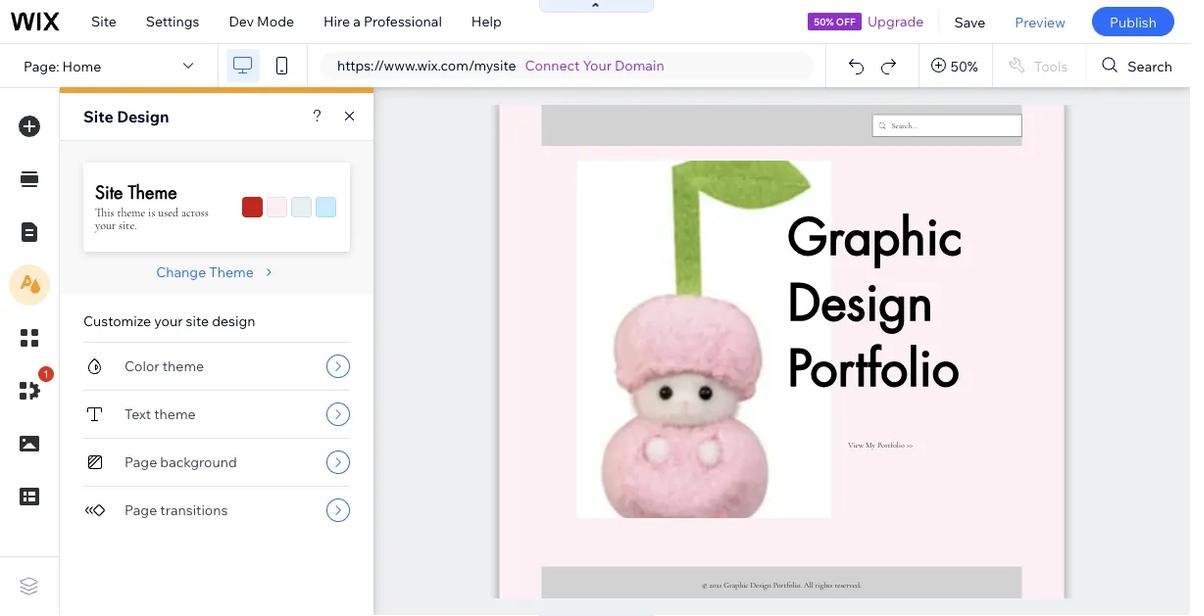 Task type: locate. For each thing, give the bounding box(es) containing it.
page
[[125, 454, 157, 471], [125, 502, 157, 519]]

50% for 50%
[[951, 57, 979, 74]]

settings
[[146, 13, 199, 30]]

1 vertical spatial theme
[[163, 358, 204, 375]]

theme right color at bottom
[[163, 358, 204, 375]]

text
[[125, 406, 151, 423]]

site inside site theme this theme is used across your site.
[[95, 180, 123, 204]]

across
[[181, 206, 209, 220]]

save button
[[940, 0, 1001, 43]]

theme for text theme
[[154, 406, 196, 423]]

50% for 50% off
[[814, 15, 834, 27]]

2 vertical spatial site
[[95, 180, 123, 204]]

50% down save button
[[951, 57, 979, 74]]

1 horizontal spatial your
[[154, 313, 183, 330]]

1 vertical spatial your
[[154, 313, 183, 330]]

change
[[156, 264, 206, 281]]

publish button
[[1092, 7, 1175, 36]]

0 vertical spatial theme
[[117, 206, 145, 220]]

transitions
[[160, 502, 228, 519]]

home
[[62, 57, 101, 74]]

site for theme
[[95, 180, 123, 204]]

site
[[91, 13, 117, 30], [83, 107, 113, 127], [95, 180, 123, 204]]

2 page from the top
[[125, 502, 157, 519]]

dev mode
[[229, 13, 294, 30]]

50% button
[[920, 44, 992, 87]]

1 vertical spatial page
[[125, 502, 157, 519]]

theme for change
[[209, 264, 254, 281]]

site theme this theme is used across your site.
[[95, 180, 209, 233]]

site left design
[[83, 107, 113, 127]]

1 page from the top
[[125, 454, 157, 471]]

1 vertical spatial theme
[[209, 264, 254, 281]]

change theme
[[156, 264, 254, 281]]

theme left is
[[117, 206, 145, 220]]

2 vertical spatial theme
[[154, 406, 196, 423]]

theme inside site theme this theme is used across your site.
[[128, 180, 177, 204]]

site.
[[119, 219, 137, 233]]

theme right the text
[[154, 406, 196, 423]]

0 horizontal spatial 50%
[[814, 15, 834, 27]]

0 vertical spatial your
[[95, 219, 116, 233]]

connect
[[525, 57, 580, 74]]

1 horizontal spatial 50%
[[951, 57, 979, 74]]

0 horizontal spatial theme
[[128, 180, 177, 204]]

site up home
[[91, 13, 117, 30]]

theme up design
[[209, 264, 254, 281]]

is
[[148, 206, 155, 220]]

theme
[[128, 180, 177, 204], [209, 264, 254, 281]]

0 vertical spatial theme
[[128, 180, 177, 204]]

theme
[[117, 206, 145, 220], [163, 358, 204, 375], [154, 406, 196, 423]]

0 vertical spatial page
[[125, 454, 157, 471]]

1 vertical spatial site
[[83, 107, 113, 127]]

1 vertical spatial 50%
[[951, 57, 979, 74]]

search
[[1128, 57, 1173, 74]]

used
[[158, 206, 179, 220]]

your
[[95, 219, 116, 233], [154, 313, 183, 330]]

page down the text
[[125, 454, 157, 471]]

https://www.wix.com/mysite
[[337, 57, 516, 74]]

off
[[836, 15, 856, 27]]

1
[[43, 368, 49, 381]]

page for page background
[[125, 454, 157, 471]]

this
[[95, 206, 114, 220]]

0 horizontal spatial your
[[95, 219, 116, 233]]

help
[[472, 13, 502, 30]]

1 horizontal spatial theme
[[209, 264, 254, 281]]

theme inside change theme "button"
[[209, 264, 254, 281]]

theme for color theme
[[163, 358, 204, 375]]

theme up is
[[128, 180, 177, 204]]

site up this
[[95, 180, 123, 204]]

your left "site" at the left of page
[[154, 313, 183, 330]]

mode
[[257, 13, 294, 30]]

50% inside button
[[951, 57, 979, 74]]

1 button
[[9, 367, 54, 412]]

0 vertical spatial 50%
[[814, 15, 834, 27]]

50% left off
[[814, 15, 834, 27]]

page left the transitions
[[125, 502, 157, 519]]

your left 'site.'
[[95, 219, 116, 233]]

domain
[[615, 57, 665, 74]]

save
[[955, 13, 986, 30]]

50%
[[814, 15, 834, 27], [951, 57, 979, 74]]



Task type: describe. For each thing, give the bounding box(es) containing it.
your
[[583, 57, 612, 74]]

preview button
[[1001, 0, 1081, 43]]

0 vertical spatial site
[[91, 13, 117, 30]]

https://www.wix.com/mysite connect your domain
[[337, 57, 665, 74]]

dev
[[229, 13, 254, 30]]

design
[[117, 107, 169, 127]]

tools button
[[993, 44, 1086, 87]]

50% off
[[814, 15, 856, 27]]

page for page transitions
[[125, 502, 157, 519]]

search button
[[1087, 44, 1191, 87]]

professional
[[364, 13, 442, 30]]

change theme button
[[156, 264, 277, 281]]

design
[[212, 313, 255, 330]]

customize your site design
[[83, 313, 255, 330]]

page background
[[125, 454, 237, 471]]

theme for site
[[128, 180, 177, 204]]

preview
[[1015, 13, 1066, 30]]

background
[[160, 454, 237, 471]]

tools
[[1035, 57, 1068, 74]]

color theme
[[125, 358, 204, 375]]

site design
[[83, 107, 169, 127]]

text theme
[[125, 406, 196, 423]]

theme inside site theme this theme is used across your site.
[[117, 206, 145, 220]]

customize
[[83, 313, 151, 330]]

publish
[[1110, 13, 1157, 30]]

hire a professional
[[324, 13, 442, 30]]

color
[[125, 358, 159, 375]]

site
[[186, 313, 209, 330]]

page transitions
[[125, 502, 228, 519]]

site for design
[[83, 107, 113, 127]]

hire
[[324, 13, 350, 30]]

upgrade
[[868, 13, 924, 30]]

a
[[353, 13, 361, 30]]

your inside site theme this theme is used across your site.
[[95, 219, 116, 233]]



Task type: vqa. For each thing, say whether or not it's contained in the screenshot.
switch
no



